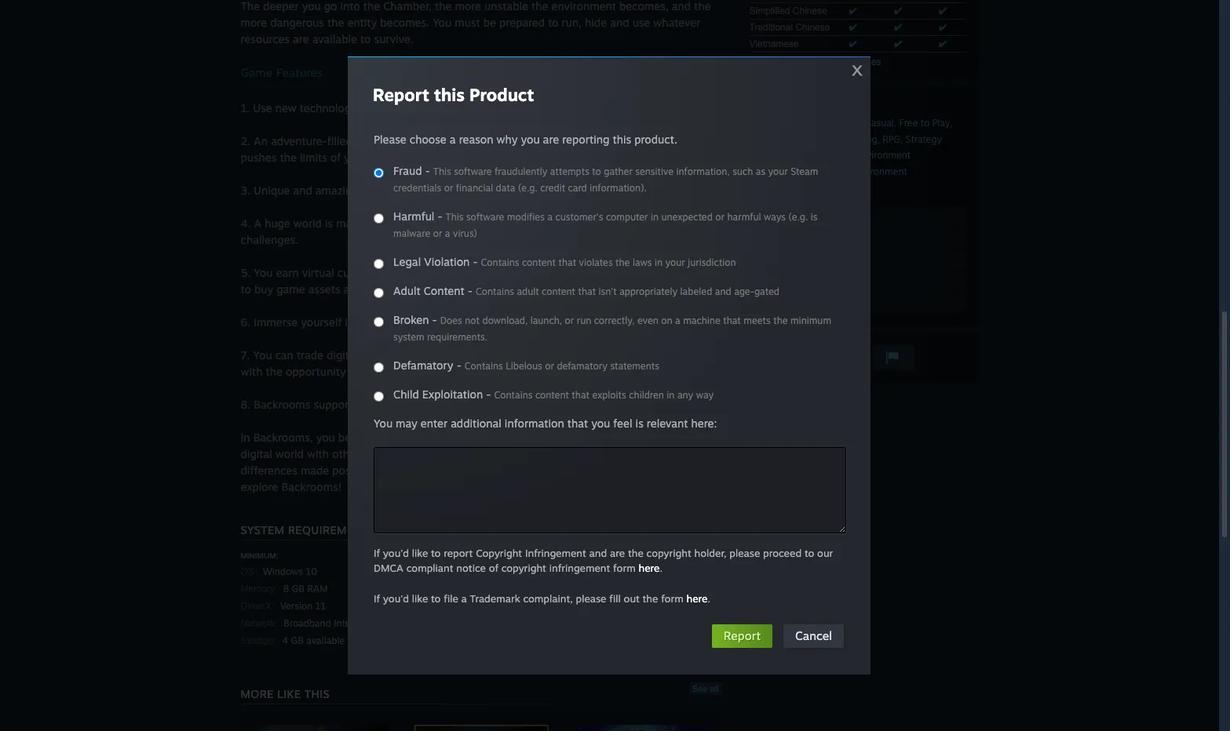 Task type: vqa. For each thing, say whether or not it's contained in the screenshot.
Shopping
no



Task type: locate. For each thing, give the bounding box(es) containing it.
in right yourself
[[345, 316, 354, 329]]

1 vertical spatial you'd
[[383, 593, 409, 605]]

in up things
[[429, 349, 438, 362]]

that
[[482, 134, 503, 148], [559, 257, 576, 269], [578, 286, 596, 298], [723, 315, 741, 327], [572, 389, 590, 401], [567, 417, 588, 430]]

1 vertical spatial this
[[446, 211, 464, 223]]

game right the online
[[450, 134, 479, 148]]

on right even
[[661, 315, 673, 327]]

this for harmful -
[[446, 211, 464, 223]]

please
[[374, 133, 407, 146]]

0 vertical spatial more
[[455, 0, 481, 13]]

4. a huge world is made up of multiple regions, each with its own mysterious setting and challenges.
[[241, 217, 696, 247]]

1 you'd from the top
[[383, 547, 409, 560]]

0 vertical spatial chinese
[[793, 5, 827, 16]]

1 if from the top
[[374, 547, 380, 560]]

memory: left 8
[[241, 584, 277, 595]]

0 horizontal spatial backrooms
[[254, 398, 310, 411]]

0 horizontal spatial ai-
[[362, 184, 377, 197]]

0 vertical spatial multiple
[[398, 217, 439, 230]]

your down filled
[[344, 151, 367, 164]]

ai- right amazing at the left top of the page
[[362, 184, 377, 197]]

0 vertical spatial software
[[454, 166, 492, 177]]

like for file
[[412, 593, 428, 605]]

correctly,
[[594, 315, 635, 327]]

this software fraudulently attempts to gather sensitive information, such as your steam credentials or financial data (e.g. credit card information).
[[393, 166, 818, 194]]

broadband
[[284, 618, 331, 630]]

to left 'try'
[[349, 365, 360, 378]]

here link for if you'd like to file a trademark complaint, please fill out the form here .
[[687, 593, 708, 605]]

use
[[253, 101, 272, 115]]

1 vertical spatial new
[[380, 365, 402, 378]]

copyright
[[476, 547, 522, 560]]

- up 3. unique and amazing ai-based maze traversal, ready for the challenge?
[[425, 164, 430, 177]]

1 vertical spatial form
[[661, 593, 684, 605]]

of inside "if you'd like to report copyright infringement and are the copyright holder, please proceed to our dmca compliant notice of copyright infringement form"
[[489, 562, 499, 575]]

version inside 'os: windows 10 memory: 16 gb ram directx: version 11'
[[522, 601, 555, 612]]

content
[[522, 257, 556, 269], [542, 286, 576, 298], [535, 389, 569, 401]]

requirements.
[[427, 331, 488, 343]]

hide
[[585, 16, 607, 29]]

please
[[730, 547, 760, 560], [576, 593, 607, 605]]

1 horizontal spatial 11
[[557, 601, 568, 612]]

report
[[373, 84, 429, 105], [724, 629, 761, 644]]

1 horizontal spatial here
[[687, 593, 708, 605]]

0 vertical spatial view
[[756, 233, 777, 245]]

2 ram from the left
[[554, 583, 575, 595]]

1 vertical spatial made
[[301, 464, 329, 477]]

-
[[425, 164, 430, 177], [438, 210, 442, 223], [473, 255, 478, 269], [468, 284, 473, 298], [432, 313, 437, 327], [457, 359, 462, 372], [486, 388, 491, 401]]

exploring inside in backrooms, you become a member of this mysterious maze, exploring this ai-powered digital world with other players, enjoying your journey and experiencing the gaming differences made possible by digital art and blockchain technology. come and join us as we explore backrooms!
[[566, 431, 613, 444]]

0 vertical spatial can
[[662, 266, 680, 280]]

world
[[572, 134, 601, 148], [294, 217, 322, 230], [437, 316, 466, 329], [275, 448, 304, 461]]

content inside legal violation - contains content that violates the laws in your jurisdiction
[[522, 257, 556, 269]]

0 vertical spatial by
[[409, 266, 421, 280]]

chinese down simplified chinese
[[796, 22, 830, 33]]

available down entity
[[312, 32, 357, 46]]

if up dmca
[[374, 547, 380, 560]]

be
[[483, 16, 496, 29], [683, 266, 696, 280]]

and inside adult content - contains adult content that isn't appropriately labeled and age-gated
[[715, 286, 732, 298]]

that inside legal violation - contains content that violates the laws in your jurisdiction
[[559, 257, 576, 269]]

explores
[[506, 134, 549, 148]]

0 vertical spatial backrooms environment link
[[802, 149, 911, 161]]

1 horizontal spatial art
[[550, 349, 566, 362]]

as right us
[[681, 464, 692, 477]]

in
[[651, 211, 659, 223], [655, 257, 663, 269], [345, 316, 354, 329], [429, 349, 438, 362], [667, 389, 675, 401]]

and right unique
[[293, 184, 312, 197]]

or inside this software fraudulently attempts to gather sensitive information, such as your steam credentials or financial data (e.g. credit card information).
[[444, 182, 453, 194]]

None radio
[[374, 168, 384, 178], [374, 214, 384, 224], [374, 363, 384, 373], [374, 392, 384, 402], [374, 168, 384, 178], [374, 214, 384, 224], [374, 363, 384, 373], [374, 392, 384, 402]]

0 horizontal spatial be
[[483, 16, 496, 29]]

2 vertical spatial our
[[817, 547, 833, 560]]

to inside "title: backrooms genre: action adventure casual , free to play , massively multiplayer racing , rpg , strategy developer: backrooms environment publisher: backrooms environment release date: coming soon"
[[921, 117, 930, 129]]

exploring up experiencing
[[566, 431, 613, 444]]

software for harmful -
[[466, 211, 504, 223]]

mysterious inside 4. a huge world is made up of multiple regions, each with its own mysterious setting and challenges.
[[579, 217, 635, 230]]

1 horizontal spatial directx:
[[482, 601, 516, 612]]

is down amazing at the left top of the page
[[325, 217, 333, 230]]

on inside 7. you can trade digital art elements in games on our digital art marketplace, providing you with the opportunity to try new things and possibilities.
[[479, 349, 492, 362]]

new right use
[[275, 101, 297, 115]]

art inside 7. you can trade digital art elements in games on our digital art marketplace, providing you with the opportunity to try new things and possibilities.
[[361, 349, 376, 362]]

game features
[[241, 65, 323, 80]]

6.
[[241, 316, 251, 329]]

1 view from the top
[[756, 233, 777, 245]]

into
[[340, 0, 360, 13]]

try
[[363, 365, 377, 378]]

more
[[455, 0, 481, 13], [241, 16, 267, 29]]

or left 'harmful'
[[716, 211, 725, 223]]

1 vertical spatial content
[[542, 286, 576, 298]]

you'd inside "if you'd like to report copyright infringement and are the copyright holder, please proceed to our dmca compliant notice of copyright infringement form"
[[383, 547, 409, 560]]

and left 'age-' at the right top
[[715, 286, 732, 298]]

1 horizontal spatial os:
[[482, 567, 499, 578]]

1 vertical spatial copyright
[[501, 562, 546, 575]]

1 vertical spatial if
[[374, 593, 380, 605]]

us
[[666, 464, 678, 477]]

1 horizontal spatial report
[[724, 629, 761, 644]]

with inside in backrooms, you become a member of this mysterious maze, exploring this ai-powered digital world with other players, enjoying your journey and experiencing the gaming differences made possible by digital art and blockchain technology. come and join us as we explore backrooms!
[[307, 448, 329, 461]]

traversal,
[[441, 184, 488, 197]]

on inside does not download, launch, or run correctly, even on a machine that meets the minimum system requirements.
[[661, 315, 673, 327]]

backrooms up "action" link
[[776, 101, 826, 112]]

soon
[[848, 183, 869, 194]]

1 vertical spatial available
[[306, 635, 345, 647]]

a left the virus)
[[445, 228, 450, 239]]

art down "bks"
[[401, 283, 415, 296]]

0 horizontal spatial as
[[681, 464, 692, 477]]

backrooms environment link for developer:
[[802, 149, 911, 161]]

game
[[450, 134, 479, 148], [277, 283, 305, 296]]

if
[[374, 547, 380, 560], [374, 593, 380, 605]]

contains inside adult content - contains adult content that isn't appropriately labeled and age-gated
[[476, 286, 514, 298]]

you inside 7. you can trade digital art elements in games on our digital art marketplace, providing you with the opportunity to try new things and possibilities.
[[253, 349, 272, 362]]

find
[[756, 297, 774, 309]]

1 vertical spatial like
[[412, 593, 428, 605]]

0 horizontal spatial more
[[241, 16, 267, 29]]

0 vertical spatial like
[[412, 547, 428, 560]]

11 down the 'infringement'
[[557, 601, 568, 612]]

you right 7.
[[253, 349, 272, 362]]

0 horizontal spatial 10
[[306, 566, 317, 578]]

you'd up connection
[[383, 593, 409, 605]]

audio
[[647, 316, 676, 329]]

memory: inside 'os: windows 10 memory: 16 gb ram directx: version 11'
[[482, 584, 519, 595]]

malware
[[393, 228, 430, 239]]

0 horizontal spatial on
[[418, 283, 431, 296]]

to left ensure
[[360, 101, 371, 115]]

2 memory: from the left
[[482, 584, 519, 595]]

in right computer
[[651, 211, 659, 223]]

other inside in backrooms, you become a member of this mysterious maze, exploring this ai-powered digital world with other players, enjoying your journey and experiencing the gaming differences made possible by digital art and blockchain technology. come and join us as we explore backrooms!
[[332, 448, 360, 461]]

, right free
[[950, 118, 953, 129]]

by inside the 5. you earn virtual currency bks by completing quests and exploring areas, which can be used to buy game assets and digital art on our digital art marketplace.
[[409, 266, 421, 280]]

2 version from the left
[[522, 601, 555, 612]]

coming
[[813, 183, 845, 194]]

here link down holder,
[[687, 593, 708, 605]]

2 directx: from the left
[[482, 601, 516, 612]]

form inside "if you'd like to report copyright infringement and are the copyright holder, please proceed to our dmca compliant notice of copyright infringement form"
[[613, 562, 636, 575]]

you may enter additional information that you feel is relevant here:
[[374, 417, 717, 430]]

available
[[312, 32, 357, 46], [306, 635, 345, 647]]

.
[[660, 562, 663, 575], [708, 593, 711, 605]]

with inside 7. you can trade digital art elements in games on our digital art marketplace, providing you with the opportunity to try new things and possibilities.
[[241, 365, 263, 378]]

backrooms environment link for publisher:
[[799, 166, 907, 177]]

2 windows from the left
[[505, 566, 545, 578]]

10 inside 'minimum: os: windows 10 memory: 8 gb ram directx: version 11 network: broadband internet connection storage: 4 gb available space'
[[306, 566, 317, 578]]

1 directx: from the left
[[241, 601, 274, 612]]

this down additional
[[451, 431, 470, 444]]

related
[[780, 254, 811, 266]]

child
[[393, 388, 419, 401]]

1 vertical spatial on
[[661, 315, 673, 327]]

1 vertical spatial backrooms environment link
[[799, 166, 907, 177]]

0 vertical spatial (e.g.
[[518, 182, 538, 194]]

features
[[276, 65, 323, 80]]

software inside this software fraudulently attempts to gather sensitive information, such as your steam credentials or financial data (e.g. credit card information).
[[454, 166, 492, 177]]

0 horizontal spatial here
[[639, 562, 660, 575]]

0 vertical spatial content
[[522, 257, 556, 269]]

memory: left 16
[[482, 584, 519, 595]]

like inside see all more like this
[[277, 688, 301, 701]]

2 horizontal spatial on
[[661, 315, 673, 327]]

here down holder,
[[687, 593, 708, 605]]

1 vertical spatial our
[[495, 349, 512, 362]]

1 horizontal spatial please
[[730, 547, 760, 560]]

network:
[[241, 619, 278, 630]]

os: inside 'os: windows 10 memory: 16 gb ram directx: version 11'
[[482, 567, 499, 578]]

chinese
[[793, 5, 827, 16], [796, 22, 830, 33]]

ai- inside in backrooms, you become a member of this mysterious maze, exploring this ai-powered digital world with other players, enjoying your journey and experiencing the gaming differences made possible by digital art and blockchain technology. come and join us as we explore backrooms!
[[638, 431, 653, 444]]

this inside this software fraudulently attempts to gather sensitive information, such as your steam credentials or financial data (e.g. credit card information).
[[433, 166, 451, 177]]

1 vertical spatial can
[[275, 349, 294, 362]]

view for view update history
[[756, 233, 777, 245]]

see all 11 supported languages
[[749, 57, 881, 68]]

2 os: from the left
[[482, 567, 499, 578]]

modifies
[[507, 211, 545, 223]]

other inside 2. an adventure-filled multiplayer online game that explores the world with other players and pushes the limits of your imagination.
[[629, 134, 656, 148]]

art
[[490, 283, 506, 296], [550, 349, 566, 362]]

software up the virus)
[[466, 211, 504, 223]]

title: backrooms genre: action adventure casual , free to play , massively multiplayer racing , rpg , strategy developer: backrooms environment publisher: backrooms environment release date: coming soon
[[749, 101, 953, 194]]

or left run
[[565, 315, 574, 327]]

0 horizontal spatial 11
[[315, 601, 326, 612]]

this for fraud -
[[433, 166, 451, 177]]

1 horizontal spatial memory:
[[482, 584, 519, 595]]

and right players
[[699, 134, 718, 148]]

this up 3. unique and amazing ai-based maze traversal, ready for the challenge?
[[433, 166, 451, 177]]

yourself
[[301, 316, 342, 329]]

0 vertical spatial on
[[418, 283, 431, 296]]

you right why
[[521, 133, 540, 146]]

if inside "if you'd like to report copyright infringement and are the copyright holder, please proceed to our dmca compliant notice of copyright infringement form"
[[374, 547, 380, 560]]

style
[[598, 316, 622, 329]]

software for fraud -
[[454, 166, 492, 177]]

0 vertical spatial backrooms
[[776, 101, 826, 112]]

of down enter
[[438, 431, 448, 444]]

like left file
[[412, 593, 428, 605]]

(e.g. inside this software modifies a customer's computer in unexpected or harmful ways (e.g. is malware or a virus)
[[789, 211, 808, 223]]

2 horizontal spatial are
[[610, 547, 625, 560]]

5. you earn virtual currency bks by completing quests and exploring areas, which can be used to buy game assets and digital art on our digital art marketplace.
[[241, 266, 723, 296]]

view down the "read"
[[756, 276, 777, 287]]

10 down the system requirements
[[306, 566, 317, 578]]

multiple up may
[[361, 398, 403, 411]]

connection
[[371, 618, 420, 630]]

art down enjoying at the left bottom
[[428, 464, 442, 477]]

1 10 from the left
[[306, 566, 317, 578]]

1 horizontal spatial windows
[[505, 566, 545, 578]]

0 vertical spatial you'd
[[383, 547, 409, 560]]

see for languages
[[749, 57, 766, 68]]

completing
[[424, 266, 482, 280]]

mysterious down information). in the top of the page
[[579, 217, 635, 230]]

content up marketplace.
[[522, 257, 556, 269]]

backrooms up backrooms, at the left of the page
[[254, 398, 310, 411]]

you inside the 5. you earn virtual currency bks by completing quests and exploring areas, which can be used to buy game assets and digital art on our digital art marketplace.
[[254, 266, 273, 280]]

1 ram from the left
[[307, 583, 328, 595]]

go
[[324, 0, 337, 13]]

contains down the each
[[481, 257, 519, 269]]

the up whatever
[[694, 0, 711, 13]]

here up out at the bottom right of page
[[639, 562, 660, 575]]

with inside 4. a huge world is made up of multiple regions, each with its own mysterious setting and challenges.
[[514, 217, 536, 230]]

run
[[577, 315, 591, 327]]

exploring inside the 5. you earn virtual currency bks by completing quests and exploring areas, which can be used to buy game assets and digital art on our digital art marketplace.
[[544, 266, 591, 280]]

1 version from the left
[[280, 601, 313, 612]]

credentials
[[393, 182, 441, 194]]

0 vertical spatial game
[[450, 134, 479, 148]]

this software modifies a customer's computer in unexpected or harmful ways (e.g. is malware or a virus)
[[393, 211, 818, 239]]

world down backrooms, at the left of the page
[[275, 448, 304, 461]]

please right holder,
[[730, 547, 760, 560]]

contains inside child exploitation - contains content that exploits children in any way
[[494, 389, 533, 401]]

that inside adult content - contains adult content that isn't appropriately labeled and age-gated
[[578, 286, 596, 298]]

our inside 7. you can trade digital art elements in games on our digital art marketplace, providing you with the opportunity to try new things and possibilities.
[[495, 349, 512, 362]]

whatever
[[653, 16, 701, 29]]

1 horizontal spatial be
[[683, 266, 696, 280]]

1 horizontal spatial here link
[[687, 593, 708, 605]]

your inside 2. an adventure-filled multiplayer online game that explores the world with other players and pushes the limits of your imagination.
[[344, 151, 367, 164]]

art inside the 5. you earn virtual currency bks by completing quests and exploring areas, which can be used to buy game assets and digital art on our digital art marketplace.
[[490, 283, 506, 296]]

and right safety
[[466, 101, 486, 115]]

11 inside 'os: windows 10 memory: 16 gb ram directx: version 11'
[[557, 601, 568, 612]]

1 vertical spatial other
[[332, 448, 360, 461]]

and left use
[[610, 16, 629, 29]]

virus)
[[453, 228, 477, 239]]

art down quests
[[490, 283, 506, 296]]

or
[[444, 182, 453, 194], [716, 211, 725, 223], [433, 228, 442, 239], [565, 315, 574, 327], [545, 360, 554, 372]]

system
[[241, 524, 285, 537]]

8
[[283, 583, 289, 595]]

opportunity
[[286, 365, 346, 378]]

0 horizontal spatial (e.g.
[[518, 182, 538, 194]]

1 horizontal spatial all
[[769, 57, 778, 68]]

your right laws
[[665, 257, 685, 269]]

1.
[[241, 101, 250, 115]]

backrooms environment link
[[802, 149, 911, 161], [799, 166, 907, 177]]

that inside child exploitation - contains content that exploits children in any way
[[572, 389, 590, 401]]

directx: up network: in the left of the page
[[241, 601, 274, 612]]

0 horizontal spatial made
[[301, 464, 329, 477]]

gb
[[292, 583, 304, 595], [539, 583, 551, 595], [291, 635, 304, 647]]

1 vertical spatial please
[[576, 593, 607, 605]]

multiple
[[398, 217, 439, 230], [361, 398, 403, 411]]

version down 16
[[522, 601, 555, 612]]

cancel
[[795, 629, 832, 644]]

0 vertical spatial all
[[769, 57, 778, 68]]

0 horizontal spatial new
[[275, 101, 297, 115]]

marketplace.
[[509, 283, 575, 296]]

languages
[[838, 57, 881, 68]]

a left machine
[[675, 315, 681, 327]]

0 horizontal spatial ram
[[307, 583, 328, 595]]

our inside "if you'd like to report copyright infringement and are the copyright holder, please proceed to our dmca compliant notice of copyright infringement form"
[[817, 547, 833, 560]]

1 horizontal spatial version
[[522, 601, 555, 612]]

None text field
[[374, 448, 846, 534]]

windows,
[[511, 398, 561, 411]]

art inside 7. you can trade digital art elements in games on our digital art marketplace, providing you with the opportunity to try new things and possibilities.
[[550, 349, 566, 362]]

if up connection
[[374, 593, 380, 605]]

here:
[[691, 417, 717, 430]]

(e.g.
[[518, 182, 538, 194], [789, 211, 808, 223]]

art inside the 5. you earn virtual currency bks by completing quests and exploring areas, which can be used to buy game assets and digital art on our digital art marketplace.
[[401, 283, 415, 296]]

2 vertical spatial backrooms
[[799, 166, 850, 177]]

0 vertical spatial other
[[629, 134, 656, 148]]

minimum:
[[241, 552, 278, 561]]

0 horizontal spatial can
[[275, 349, 294, 362]]

0 horizontal spatial report
[[373, 84, 429, 105]]

all inside see all more like this
[[710, 685, 719, 694]]

2 vertical spatial on
[[479, 349, 492, 362]]

strategy link
[[906, 133, 942, 145]]

and right 'setting'
[[677, 217, 696, 230]]

1 horizontal spatial other
[[629, 134, 656, 148]]

1 horizontal spatial on
[[479, 349, 492, 362]]

on
[[418, 283, 431, 296], [661, 315, 673, 327], [479, 349, 492, 362]]

1 vertical spatial see
[[692, 685, 708, 694]]

earn
[[276, 266, 299, 280]]

you'd up dmca
[[383, 547, 409, 560]]

become
[[338, 431, 379, 444]]

that left exploits
[[572, 389, 590, 401]]

of inside in backrooms, you become a member of this mysterious maze, exploring this ai-powered digital world with other players, enjoying your journey and experiencing the gaming differences made possible by digital art and blockchain technology. come and join us as we explore backrooms!
[[438, 431, 448, 444]]

backrooms up coming
[[799, 166, 850, 177]]

1 vertical spatial here link
[[687, 593, 708, 605]]

0 vertical spatial made
[[336, 217, 365, 230]]

that left meets
[[723, 315, 741, 327]]

and inside 7. you can trade digital art elements in games on our digital art marketplace, providing you with the opportunity to try new things and possibilities.
[[440, 365, 459, 378]]

windows inside 'minimum: os: windows 10 memory: 8 gb ram directx: version 11 network: broadband internet connection storage: 4 gb available space'
[[263, 566, 303, 578]]

0 vertical spatial available
[[312, 32, 357, 46]]

, down free
[[901, 134, 903, 145]]

by down players,
[[377, 464, 390, 477]]

chinese for traditional chinese
[[796, 22, 830, 33]]

is right feel
[[636, 417, 644, 430]]

your inside this software fraudulently attempts to gather sensitive information, such as your steam credentials or financial data (e.g. credit card information).
[[768, 166, 788, 177]]

and up the 'infringement'
[[589, 547, 607, 560]]

like inside "if you'd like to report copyright infringement and are the copyright holder, please proceed to our dmca compliant notice of copyright infringement form"
[[412, 547, 428, 560]]

0 vertical spatial environment
[[856, 149, 911, 161]]

that inside 2. an adventure-filled multiplayer online game that explores the world with other players and pushes the limits of your imagination.
[[482, 134, 503, 148]]

2 you'd from the top
[[383, 593, 409, 605]]

1 horizontal spatial made
[[336, 217, 365, 230]]

in inside this software modifies a customer's computer in unexpected or harmful ways (e.g. is malware or a virus)
[[651, 211, 659, 223]]

0 horizontal spatial directx:
[[241, 601, 274, 612]]

our up possibilities.
[[495, 349, 512, 362]]

this right more
[[304, 688, 330, 701]]

0 horizontal spatial all
[[710, 685, 719, 694]]

see inside see all more like this
[[692, 685, 708, 694]]

mysterious up journey
[[473, 431, 529, 444]]

the up come
[[612, 448, 628, 461]]

1 windows from the left
[[263, 566, 303, 578]]

of down 'copyright'
[[489, 562, 499, 575]]

directx: down notice
[[482, 601, 516, 612]]

the down adventure-
[[280, 151, 297, 164]]

a left 'own'
[[547, 211, 553, 223]]

backrooms environment link up soon
[[799, 166, 907, 177]]

0 horizontal spatial version
[[280, 601, 313, 612]]

digital up opportunity
[[327, 349, 358, 362]]

2 view from the top
[[756, 276, 777, 287]]

be right must at the top of page
[[483, 16, 496, 29]]

world inside 2. an adventure-filled multiplayer online game that explores the world with other players and pushes the limits of your imagination.
[[572, 134, 601, 148]]

based
[[377, 184, 408, 197]]

1 horizontal spatial backrooms
[[377, 316, 434, 329]]

2 horizontal spatial our
[[817, 547, 833, 560]]

or right maze
[[444, 182, 453, 194]]

2 10 from the left
[[548, 566, 559, 578]]

1 memory: from the left
[[241, 584, 277, 595]]

1 os: from the left
[[241, 567, 257, 578]]

0 vertical spatial form
[[613, 562, 636, 575]]

0 horizontal spatial os:
[[241, 567, 257, 578]]

any
[[678, 389, 693, 401]]

0 horizontal spatial .
[[660, 562, 663, 575]]

visit the website
[[756, 212, 830, 224]]

on up broken -
[[418, 283, 431, 296]]

internet
[[334, 618, 369, 630]]

the inside legal violation - contains content that violates the laws in your jurisdiction
[[616, 257, 630, 269]]

you inside the deeper you go into the chamber, the more unstable the environment becomes, and the more dangerous the entity becomes. you must be prepared to run, hide and use whatever resources are available to survive.
[[433, 16, 452, 29]]

a inside in backrooms, you become a member of this mysterious maze, exploring this ai-powered digital world with other players, enjoying your journey and experiencing the gaming differences made possible by digital art and blockchain technology. come and join us as we explore backrooms!
[[382, 431, 389, 444]]

2 if from the top
[[374, 593, 380, 605]]

contains up including
[[465, 360, 503, 372]]

0 horizontal spatial our
[[435, 283, 452, 296]]

the inside does not download, launch, or run correctly, even on a machine that meets the minimum system requirements.
[[773, 315, 788, 327]]

and inside "if you'd like to report copyright infringement and are the copyright holder, please proceed to our dmca compliant notice of copyright infringement form"
[[589, 547, 607, 560]]

0 horizontal spatial is
[[325, 217, 333, 230]]

1 vertical spatial view
[[756, 276, 777, 287]]

exploring for this
[[566, 431, 613, 444]]

racing link
[[848, 133, 878, 145]]

and down maze,
[[520, 448, 540, 461]]

all for this
[[710, 685, 719, 694]]

✔
[[849, 5, 857, 16], [894, 5, 902, 16], [939, 5, 947, 16], [849, 22, 857, 33], [894, 22, 902, 33], [939, 22, 947, 33], [849, 38, 857, 49], [894, 38, 902, 49], [939, 38, 947, 49]]

read related news
[[756, 254, 836, 266]]

you'd for if you'd like to report copyright infringement and are the copyright holder, please proceed to our dmca compliant notice of copyright infringement form
[[383, 547, 409, 560]]

your inside legal violation - contains content that violates the laws in your jurisdiction
[[665, 257, 685, 269]]

0 horizontal spatial see
[[692, 685, 708, 694]]

to inside the 5. you earn virtual currency bks by completing quests and exploring areas, which can be used to buy game assets and digital art on our digital art marketplace.
[[241, 283, 251, 296]]

1 vertical spatial all
[[710, 685, 719, 694]]

report for report
[[724, 629, 761, 644]]

file
[[444, 593, 458, 605]]

here link up out at the bottom right of page
[[639, 562, 660, 575]]

report left cancel
[[724, 629, 761, 644]]

1 vertical spatial chinese
[[796, 22, 830, 33]]

1 vertical spatial ai-
[[638, 431, 653, 444]]

0 horizontal spatial art
[[490, 283, 506, 296]]

1 vertical spatial exploring
[[566, 431, 613, 444]]

0 horizontal spatial please
[[576, 593, 607, 605]]

backrooms environment link down racing
[[802, 149, 911, 161]]

gated
[[754, 286, 780, 298]]

1 horizontal spatial (e.g.
[[789, 211, 808, 223]]

you left must at the top of page
[[433, 16, 452, 29]]

contains for adult content -
[[476, 286, 514, 298]]

children
[[629, 389, 664, 401]]

as inside this software fraudulently attempts to gather sensitive information, such as your steam credentials or financial data (e.g. credit card information).
[[756, 166, 766, 177]]

None radio
[[374, 259, 384, 269], [374, 288, 384, 298], [374, 317, 384, 327], [374, 259, 384, 269], [374, 288, 384, 298], [374, 317, 384, 327]]

our down completing
[[435, 283, 452, 296]]



Task type: describe. For each thing, give the bounding box(es) containing it.
adventure-
[[271, 134, 327, 148]]

by inside in backrooms, you become a member of this mysterious maze, exploring this ai-powered digital world with other players, enjoying your journey and experiencing the gaming differences made possible by digital art and blockchain technology. come and join us as we explore backrooms!
[[377, 464, 390, 477]]

is inside 4. a huge world is made up of multiple regions, each with its own mysterious setting and challenges.
[[325, 217, 333, 230]]

chinese for simplified chinese
[[793, 5, 827, 16]]

8.
[[241, 398, 251, 411]]

are inside "if you'd like to report copyright infringement and are the copyright holder, please proceed to our dmca compliant notice of copyright infringement form"
[[610, 547, 625, 560]]

7.
[[241, 349, 250, 362]]

to left file
[[431, 593, 441, 605]]

1 vertical spatial backrooms
[[802, 149, 853, 161]]

quests
[[485, 266, 518, 280]]

1 horizontal spatial more
[[455, 0, 481, 13]]

1 vertical spatial more
[[241, 16, 267, 29]]

of up requirements.
[[469, 316, 479, 329]]

this down feel
[[616, 431, 635, 444]]

the right visit at the top of the page
[[777, 212, 791, 224]]

product.
[[635, 133, 677, 146]]

release
[[749, 185, 786, 193]]

appropriately
[[620, 286, 678, 298]]

available inside the deeper you go into the chamber, the more unstable the environment becomes, and the more dangerous the entity becomes. you must be prepared to run, hide and use whatever resources are available to survive.
[[312, 32, 357, 46]]

game inside the 5. you earn virtual currency bks by completing quests and exploring areas, which can be used to buy game assets and digital art on our digital art marketplace.
[[277, 283, 305, 296]]

art left style
[[580, 316, 594, 329]]

0 vertical spatial here
[[639, 562, 660, 575]]

on inside the 5. you earn virtual currency bks by completing quests and exploring areas, which can be used to buy game assets and digital art on our digital art marketplace.
[[418, 283, 431, 296]]

read
[[756, 254, 778, 266]]

new inside 7. you can trade digital art elements in games on our digital art marketplace, providing you with the opportunity to try new things and possibilities.
[[380, 365, 402, 378]]

and inside 4. a huge world is made up of multiple regions, each with its own mysterious setting and challenges.
[[677, 217, 696, 230]]

made inside in backrooms, you become a member of this mysterious maze, exploring this ai-powered digital world with other players, enjoying your journey and experiencing the gaming differences made possible by digital art and blockchain technology. come and join us as we explore backrooms!
[[301, 464, 329, 477]]

to right "proceed"
[[805, 547, 814, 560]]

- down completing
[[468, 284, 473, 298]]

digital down in
[[241, 448, 272, 461]]

this up gather
[[613, 133, 631, 146]]

a right the online
[[450, 133, 456, 146]]

traditional chinese
[[749, 22, 830, 33]]

10 inside 'os: windows 10 memory: 16 gb ram directx: version 11'
[[548, 566, 559, 578]]

a inside does not download, launch, or run correctly, even on a machine that meets the minimum system requirements.
[[675, 315, 681, 327]]

assets
[[308, 283, 340, 296]]

os: inside 'minimum: os: windows 10 memory: 8 gb ram directx: version 11 network: broadband internet connection storage: 4 gb available space'
[[241, 567, 257, 578]]

1 horizontal spatial .
[[708, 593, 711, 605]]

windows inside 'os: windows 10 memory: 16 gb ram directx: version 11'
[[505, 566, 545, 578]]

0 vertical spatial .
[[660, 562, 663, 575]]

world inside in backrooms, you become a member of this mysterious maze, exploring this ai-powered digital world with other players, enjoying your journey and experiencing the gaming differences made possible by digital art and blockchain technology. come and join us as we explore backrooms!
[[275, 448, 304, 461]]

and right style
[[625, 316, 644, 329]]

the up 'attempts' on the left top
[[552, 134, 569, 148]]

of inside 2. an adventure-filled multiplayer online game that explores the world with other players and pushes the limits of your imagination.
[[330, 151, 341, 164]]

labeled
[[680, 286, 712, 298]]

ram inside 'minimum: os: windows 10 memory: 8 gb ram directx: version 11 network: broadband internet connection storage: 4 gb available space'
[[307, 583, 328, 595]]

- down requirements.
[[457, 359, 462, 372]]

bks
[[385, 266, 405, 280]]

if for if you'd like to report copyright infringement and are the copyright holder, please proceed to our dmca compliant notice of copyright infringement form
[[374, 547, 380, 560]]

7. you can trade digital art elements in games on our digital art marketplace, providing you with the opportunity to try new things and possibilities.
[[241, 349, 708, 378]]

version inside 'minimum: os: windows 10 memory: 8 gb ram directx: version 11 network: broadband internet connection storage: 4 gb available space'
[[280, 601, 313, 612]]

this up choose
[[434, 84, 465, 105]]

gb right 8
[[292, 583, 304, 595]]

prepared
[[499, 16, 545, 29]]

the inside 7. you can trade digital art elements in games on our digital art marketplace, providing you with the opportunity to try new things and possibilities.
[[266, 365, 283, 378]]

view for view discussions
[[756, 276, 777, 287]]

gb inside 'os: windows 10 memory: 16 gb ram directx: version 11'
[[539, 583, 551, 595]]

the left safety
[[412, 101, 429, 115]]

0 vertical spatial backrooms
[[377, 316, 434, 329]]

can inside the 5. you earn virtual currency bks by completing quests and exploring areas, which can be used to buy game assets and digital art on our digital art marketplace.
[[662, 266, 680, 280]]

directx: inside 'os: windows 10 memory: 16 gb ram directx: version 11'
[[482, 601, 516, 612]]

in inside legal violation - contains content that violates the laws in your jurisdiction
[[655, 257, 663, 269]]

challenges.
[[241, 233, 298, 247]]

setting
[[638, 217, 673, 230]]

2 horizontal spatial 11
[[781, 57, 791, 68]]

1 vertical spatial environment
[[852, 166, 907, 177]]

the right "for" at the top
[[541, 184, 558, 197]]

and right ios in the left bottom of the page
[[585, 398, 604, 411]]

to down entity
[[360, 32, 371, 46]]

with inside 2. an adventure-filled multiplayer online game that explores the world with other players and pushes the limits of your imagination.
[[604, 134, 626, 148]]

technology.
[[526, 464, 586, 477]]

the right chamber, in the top of the page
[[435, 0, 452, 13]]

gb right 4
[[291, 635, 304, 647]]

survive.
[[374, 32, 414, 46]]

the up prepared
[[532, 0, 548, 13]]

like for report
[[412, 547, 428, 560]]

content for child exploitation -
[[535, 389, 569, 401]]

be inside the 5. you earn virtual currency bks by completing quests and exploring areas, which can be used to buy game assets and digital art on our digital art marketplace.
[[683, 266, 696, 280]]

why
[[497, 133, 518, 146]]

you inside 7. you can trade digital art elements in games on our digital art marketplace, providing you with the opportunity to try new things and possibilities.
[[689, 349, 708, 362]]

action link
[[782, 117, 810, 129]]

view update history link
[[749, 229, 966, 249]]

possible
[[332, 464, 374, 477]]

, left free
[[894, 118, 897, 129]]

and inside 2. an adventure-filled multiplayer online game that explores the world with other players and pushes the limits of your imagination.
[[699, 134, 718, 148]]

exploitation
[[422, 388, 483, 401]]

compliant
[[406, 562, 454, 575]]

you inside the deeper you go into the chamber, the more unstable the environment becomes, and the more dangerous the entity becomes. you must be prepared to run, hide and use whatever resources are available to survive.
[[302, 0, 321, 13]]

world inside 4. a huge world is made up of multiple regions, each with its own mysterious setting and challenges.
[[294, 217, 322, 230]]

ram inside 'os: windows 10 memory: 16 gb ram directx: version 11'
[[554, 583, 575, 595]]

1 vertical spatial here
[[687, 593, 708, 605]]

filled
[[327, 134, 352, 148]]

product
[[469, 84, 534, 105]]

that down ios in the left bottom of the page
[[567, 417, 588, 430]]

report for report this product
[[373, 84, 429, 105]]

can inside 7. you can trade digital art elements in games on our digital art marketplace, providing you with the opportunity to try new things and possibilities.
[[275, 349, 294, 362]]

is inside this software modifies a customer's computer in unexpected or harmful ways (e.g. is malware or a virus)
[[811, 211, 818, 223]]

contains for legal violation -
[[481, 257, 519, 269]]

contains for child exploitation -
[[494, 389, 533, 401]]

or down harmful -
[[433, 228, 442, 239]]

free to play link
[[899, 117, 950, 129]]

to up compliant
[[431, 547, 441, 560]]

you left may
[[374, 417, 393, 430]]

come
[[589, 464, 619, 477]]

proceed
[[763, 547, 802, 560]]

your inside in backrooms, you become a member of this mysterious maze, exploring this ai-powered digital world with other players, enjoying your journey and experiencing the gaming differences made possible by digital art and blockchain technology. come and join us as we explore backrooms!
[[452, 448, 475, 461]]

community
[[777, 297, 827, 309]]

1 horizontal spatial are
[[543, 133, 559, 146]]

1 horizontal spatial is
[[636, 417, 644, 430]]

ways
[[764, 211, 786, 223]]

even
[[638, 315, 659, 327]]

art inside in backrooms, you become a member of this mysterious maze, exploring this ai-powered digital world with other players, enjoying your journey and experiencing the gaming differences made possible by digital art and blockchain technology. come and join us as we explore backrooms!
[[428, 464, 442, 477]]

or inside does not download, launch, or run correctly, even on a machine that meets the minimum system requirements.
[[565, 315, 574, 327]]

1 vertical spatial backrooms
[[254, 398, 310, 411]]

digital down enjoying at the left bottom
[[393, 464, 425, 477]]

an
[[254, 134, 268, 148]]

news
[[813, 254, 836, 266]]

you'd for if you'd like to file a trademark complaint, please fill out the form here .
[[383, 593, 409, 605]]

in inside 7. you can trade digital art elements in games on our digital art marketplace, providing you with the opportunity to try new things and possibilities.
[[429, 349, 438, 362]]

broken
[[393, 313, 429, 327]]

contains inside defamatory - contains libelous or defamatory statements
[[465, 360, 503, 372]]

the inside "if you'd like to report copyright infringement and are the copyright holder, please proceed to our dmca compliant notice of copyright infringement form"
[[628, 547, 644, 560]]

made inside 4. a huge world is made up of multiple regions, each with its own mysterious setting and challenges.
[[336, 217, 365, 230]]

the down go
[[327, 16, 344, 29]]

16
[[525, 583, 536, 595]]

the right not
[[482, 316, 499, 329]]

launch,
[[530, 315, 562, 327]]

multiple inside 4. a huge world is made up of multiple regions, each with its own mysterious setting and challenges.
[[398, 217, 439, 230]]

enjoying
[[405, 448, 449, 461]]

exploring for areas,
[[544, 266, 591, 280]]

broken -
[[393, 313, 440, 327]]

this inside see all more like this
[[304, 688, 330, 701]]

please inside "if you'd like to report copyright infringement and are the copyright holder, please proceed to our dmca compliant notice of copyright infringement form"
[[730, 547, 760, 560]]

0 vertical spatial new
[[275, 101, 297, 115]]

visit the website link
[[749, 208, 966, 228]]

massively multiplayer link
[[749, 133, 843, 145]]

unexpected
[[661, 211, 713, 223]]

0 horizontal spatial copyright
[[501, 562, 546, 575]]

differences
[[241, 464, 298, 477]]

and up adult
[[522, 266, 541, 280]]

providing
[[638, 349, 686, 362]]

violation
[[424, 255, 470, 269]]

see for this
[[692, 685, 708, 694]]

and down the currency
[[344, 283, 363, 296]]

game inside 2. an adventure-filled multiplayer online game that explores the world with other players and pushes the limits of your imagination.
[[450, 134, 479, 148]]

here link for here .
[[639, 562, 660, 575]]

- right violation
[[473, 255, 478, 269]]

mysterious inside in backrooms, you become a member of this mysterious maze, exploring this ai-powered digital world with other players, enjoying your journey and experiencing the gaming differences made possible by digital art and blockchain technology. come and join us as we explore backrooms!
[[473, 431, 529, 444]]

the left game.
[[572, 101, 589, 115]]

rpg
[[883, 133, 901, 145]]

1 vertical spatial multiple
[[361, 398, 403, 411]]

dmca
[[374, 562, 404, 575]]

you left feel
[[591, 417, 610, 430]]

requirements
[[288, 524, 376, 537]]

11 inside 'minimum: os: windows 10 memory: 8 gb ram directx: version 11 network: broadband internet connection storage: 4 gb available space'
[[315, 601, 326, 612]]

developer:
[[749, 152, 800, 160]]

entity
[[347, 16, 377, 29]]

and up whatever
[[672, 0, 691, 13]]

digital down completing
[[455, 283, 487, 296]]

- right harmful
[[438, 210, 442, 223]]

the right yourself
[[357, 316, 374, 329]]

if for if you'd like to file a trademark complaint, please fill out the form here .
[[374, 593, 380, 605]]

fraud
[[393, 164, 422, 177]]

content inside adult content - contains adult content that isn't appropriately labeled and age-gated
[[542, 286, 576, 298]]

memory: inside 'minimum: os: windows 10 memory: 8 gb ram directx: version 11 network: broadband internet connection storage: 4 gb available space'
[[241, 584, 277, 595]]

which
[[628, 266, 658, 280]]

are inside the deeper you go into the chamber, the more unstable the environment becomes, and the more dangerous the entity becomes. you must be prepared to run, hide and use whatever resources are available to survive.
[[293, 32, 309, 46]]

players
[[660, 134, 696, 148]]

transparency
[[489, 101, 555, 115]]

laws
[[633, 257, 652, 269]]

(e.g. inside this software fraudulently attempts to gather sensitive information, such as your steam credentials or financial data (e.g. credit card information).
[[518, 182, 538, 194]]

game's
[[502, 316, 539, 329]]

, left rpg
[[878, 134, 880, 145]]

free
[[899, 117, 918, 129]]

report this product
[[373, 84, 534, 105]]

possibilities.
[[462, 365, 525, 378]]

the inside in backrooms, you become a member of this mysterious maze, exploring this ai-powered digital world with other players, enjoying your journey and experiencing the gaming differences made possible by digital art and blockchain technology. come and join us as we explore backrooms!
[[612, 448, 628, 461]]

you inside in backrooms, you become a member of this mysterious maze, exploring this ai-powered digital world with other players, enjoying your journey and experiencing the gaming differences made possible by digital art and blockchain technology. come and join us as we explore backrooms!
[[316, 431, 335, 444]]

digital down game's
[[515, 349, 547, 362]]

available inside 'minimum: os: windows 10 memory: 8 gb ram directx: version 11 network: broadband internet connection storage: 4 gb available space'
[[306, 635, 345, 647]]

be inside the deeper you go into the chamber, the more unstable the environment becomes, and the more dangerous the entity becomes. you must be prepared to run, hide and use whatever resources are available to survive.
[[483, 16, 496, 29]]

journey
[[479, 448, 517, 461]]

casual
[[865, 117, 894, 129]]

directx: inside 'minimum: os: windows 10 memory: 8 gb ram directx: version 11 network: broadband internet connection storage: 4 gb available space'
[[241, 601, 274, 612]]

all for languages
[[769, 57, 778, 68]]

maze
[[411, 184, 438, 197]]

and left join at bottom right
[[622, 464, 641, 477]]

to left the run,
[[548, 16, 559, 29]]

racing
[[848, 133, 878, 145]]

the up entity
[[363, 0, 380, 13]]

things
[[405, 365, 437, 378]]

not
[[465, 315, 480, 327]]

experiencing
[[543, 448, 608, 461]]

trade
[[297, 349, 323, 362]]

play
[[932, 117, 950, 129]]

content for legal violation -
[[522, 257, 556, 269]]

legal violation - contains content that violates the laws in your jurisdiction
[[393, 255, 736, 269]]

defamatory
[[393, 359, 454, 372]]

read related news link
[[749, 250, 966, 270]]

or inside defamatory - contains libelous or defamatory statements
[[545, 360, 554, 372]]

game.
[[592, 101, 624, 115]]

marketplace,
[[569, 349, 635, 362]]

in inside child exploitation - contains content that exploits children in any way
[[667, 389, 675, 401]]

huge
[[265, 217, 290, 230]]

and down enjoying at the left bottom
[[445, 464, 465, 477]]

1 horizontal spatial copyright
[[647, 547, 692, 560]]

simplified
[[749, 5, 790, 16]]

a right file
[[461, 593, 467, 605]]

6. immerse yourself in the backrooms world of the game's unique art style and audio design.
[[241, 316, 716, 329]]

digital down "bks"
[[366, 283, 398, 296]]

technology
[[300, 101, 357, 115]]

of up reporting
[[558, 101, 569, 115]]

0 vertical spatial ai-
[[362, 184, 377, 197]]

the right out at the bottom right of page
[[643, 593, 658, 605]]

ensure
[[374, 101, 409, 115]]

gather
[[604, 166, 633, 177]]

feel
[[613, 417, 633, 430]]

relevant
[[647, 417, 688, 430]]

used
[[699, 266, 723, 280]]

that inside does not download, launch, or run correctly, even on a machine that meets the minimum system requirements.
[[723, 315, 741, 327]]

pushes
[[241, 151, 277, 164]]

- down possibilities.
[[486, 388, 491, 401]]

becomes.
[[380, 16, 430, 29]]

defamatory - contains libelous or defamatory statements
[[393, 359, 659, 372]]

minimum
[[791, 315, 831, 327]]

2. an adventure-filled multiplayer online game that explores the world with other players and pushes the limits of your imagination.
[[241, 134, 718, 164]]

- left 'does' at top left
[[432, 313, 437, 327]]

website
[[794, 212, 828, 224]]

see all more like this
[[241, 685, 719, 701]]

world up requirements.
[[437, 316, 466, 329]]

2.
[[241, 134, 251, 148]]



